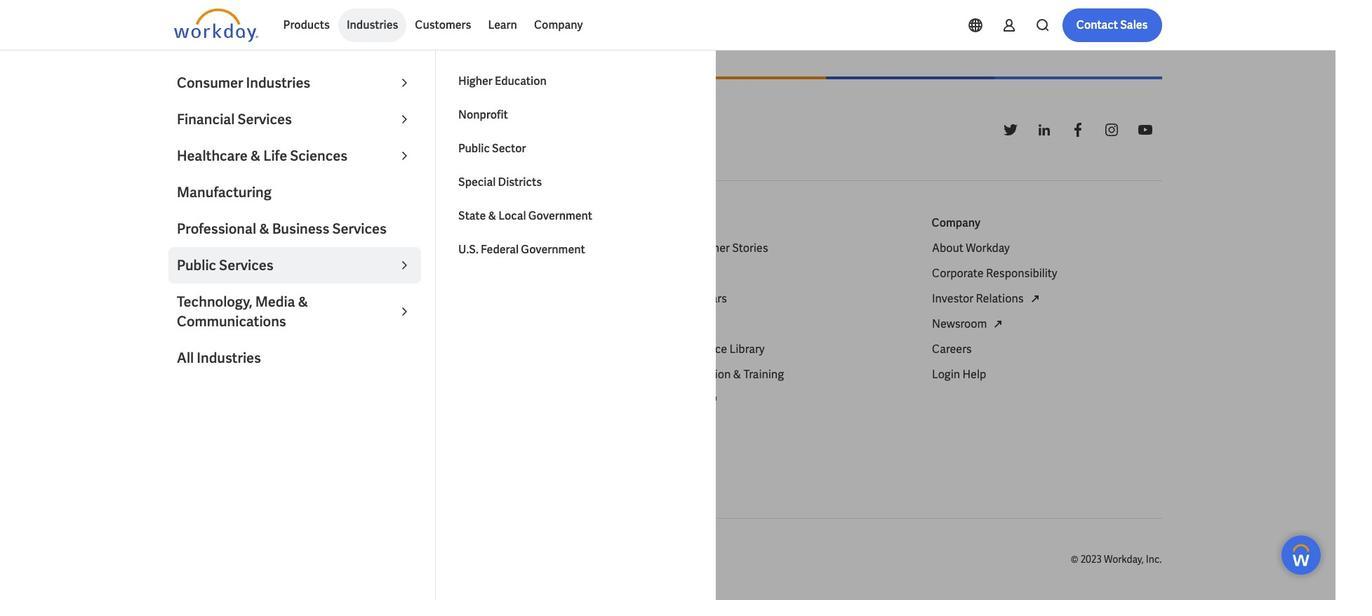 Task type: describe. For each thing, give the bounding box(es) containing it.
technology, media & communications
[[177, 293, 308, 331]]

technology
[[427, 393, 485, 407]]

special districts link
[[450, 166, 703, 199]]

© 2023 workday, inc.
[[1071, 553, 1162, 566]]

investor
[[932, 291, 974, 306]]

public sector inside list
[[427, 342, 494, 357]]

1 vertical spatial government
[[521, 242, 585, 257]]

company button
[[526, 8, 592, 42]]

platform link
[[174, 316, 217, 333]]

for for for finance
[[174, 241, 190, 256]]

technology,
[[177, 293, 253, 311]]

& inside education & training link
[[733, 367, 741, 382]]

u.s. federal government link
[[450, 233, 703, 267]]

for planning link
[[174, 291, 237, 308]]

see more industries
[[427, 418, 528, 433]]

2 go to the homepage image from the top
[[174, 113, 258, 147]]

communications
[[177, 312, 286, 331]]

business for professional & business services link to the left
[[272, 220, 330, 238]]

professional for professional & business services link to the left
[[177, 220, 256, 238]]

for hr
[[174, 266, 208, 281]]

contact sales
[[1077, 18, 1148, 32]]

services for 'financial services' dropdown button
[[238, 110, 292, 128]]

financial services link
[[427, 240, 518, 257]]

retail
[[427, 367, 456, 382]]

education & training link
[[679, 367, 784, 383]]

0 vertical spatial higher education link
[[450, 65, 703, 98]]

all industries link
[[169, 340, 421, 376]]

1 vertical spatial products
[[174, 216, 220, 230]]

financial for financial services link
[[427, 241, 472, 256]]

sciences
[[290, 147, 348, 165]]

your
[[424, 553, 444, 566]]

services for the public services dropdown button on the top left
[[219, 256, 274, 275]]

investor relations
[[932, 291, 1024, 306]]

nonprofit link
[[450, 98, 703, 132]]

1 vertical spatial public sector link
[[427, 341, 494, 358]]

u.s. federal government
[[458, 242, 585, 257]]

sector for public sector link to the top
[[492, 141, 526, 156]]

healthcare for healthcare & life sciences
[[177, 147, 248, 165]]

financial services button
[[169, 101, 421, 138]]

for for for hr
[[174, 266, 190, 281]]

nonprofit
[[458, 107, 508, 122]]

privacy
[[446, 553, 478, 566]]

retail link
[[427, 367, 456, 383]]

about workday link
[[932, 240, 1010, 257]]

stories
[[732, 241, 768, 256]]

inc.
[[1146, 553, 1162, 566]]

state
[[458, 209, 486, 223]]

consumer
[[177, 74, 243, 92]]

technology link
[[427, 392, 485, 409]]

sector for the bottom public sector link
[[460, 342, 494, 357]]

finance
[[193, 241, 233, 256]]

learn
[[488, 18, 517, 32]]

newsroom
[[932, 317, 987, 331]]

special
[[458, 175, 496, 190]]

0 horizontal spatial professional & business services
[[177, 220, 387, 238]]

business for bottommost professional & business services link
[[502, 317, 548, 331]]

newsroom link
[[932, 316, 1007, 333]]

public inside dropdown button
[[177, 256, 216, 275]]

more
[[448, 418, 475, 433]]

healthcare link
[[427, 265, 482, 282]]

for finance
[[174, 241, 233, 256]]

products button
[[275, 8, 338, 42]]

industries inside "link"
[[477, 418, 528, 433]]

manufacturing
[[177, 183, 272, 202]]

government inside 'link'
[[529, 209, 593, 223]]

0 vertical spatial public sector
[[458, 141, 526, 156]]

districts
[[498, 175, 542, 190]]

public services button
[[169, 247, 421, 284]]

careers
[[932, 342, 972, 357]]

customers button
[[407, 8, 480, 42]]

list for products
[[174, 240, 404, 485]]

& inside state & local government 'link'
[[488, 209, 496, 223]]

0 horizontal spatial opens in a new tab image
[[705, 392, 721, 409]]

contact sales link
[[1063, 8, 1162, 42]]

special districts
[[458, 175, 542, 190]]

education for the bottom the higher education link
[[463, 291, 514, 306]]

industries button
[[338, 8, 407, 42]]

resource library link
[[679, 341, 765, 358]]

federal
[[481, 242, 519, 257]]

customer stories
[[679, 241, 768, 256]]

0 vertical spatial higher
[[458, 74, 493, 88]]

login help link
[[932, 367, 986, 383]]

for planning
[[174, 291, 237, 306]]

workday for why workday
[[198, 342, 242, 357]]

©
[[1071, 553, 1079, 566]]

sales
[[1121, 18, 1148, 32]]

0 vertical spatial public sector link
[[450, 132, 703, 166]]

see
[[427, 418, 446, 433]]

2 horizontal spatial public
[[458, 141, 490, 156]]

professional & business services inside list
[[427, 317, 593, 331]]

consumer industries
[[177, 74, 311, 92]]

learn button
[[480, 8, 526, 42]]

industries down communications
[[197, 349, 261, 367]]

public services
[[177, 256, 274, 275]]

1 vertical spatial higher
[[427, 291, 461, 306]]

healthcare for healthcare
[[427, 266, 482, 281]]

company inside dropdown button
[[534, 18, 583, 32]]

your privacy choices link
[[401, 553, 516, 567]]

library
[[729, 342, 765, 357]]

go to instagram image
[[1103, 122, 1120, 138]]

for hr link
[[174, 265, 208, 282]]

customers
[[415, 18, 471, 32]]

2023
[[1081, 553, 1102, 566]]

why workday
[[174, 342, 242, 357]]



Task type: locate. For each thing, give the bounding box(es) containing it.
workday for about workday
[[966, 241, 1010, 256]]

2 for from the top
[[174, 266, 190, 281]]

list item up library
[[679, 316, 910, 341]]

1 vertical spatial healthcare
[[427, 266, 482, 281]]

company
[[534, 18, 583, 32], [932, 216, 981, 230]]

workday down communications
[[198, 342, 242, 357]]

opens in a new tab image
[[990, 316, 1007, 333], [705, 392, 721, 409]]

financial services inside dropdown button
[[177, 110, 292, 128]]

public inside list
[[427, 342, 458, 357]]

1 horizontal spatial products
[[283, 18, 330, 32]]

3 list from the left
[[679, 240, 910, 409]]

financial inside 'financial services' dropdown button
[[177, 110, 235, 128]]

consumer industries button
[[169, 65, 421, 101]]

go to linkedin image
[[1036, 122, 1053, 138]]

see more industries link
[[427, 417, 528, 434]]

list
[[174, 240, 404, 485], [427, 240, 657, 434], [679, 240, 910, 409], [932, 240, 1162, 383]]

0 vertical spatial workday
[[966, 241, 1010, 256]]

1 vertical spatial professional
[[427, 317, 489, 331]]

corporate responsibility
[[932, 266, 1057, 281]]

1 horizontal spatial professional & business services
[[427, 317, 593, 331]]

sector up special districts
[[492, 141, 526, 156]]

government down state & local government 'link'
[[521, 242, 585, 257]]

sector inside list
[[460, 342, 494, 357]]

1 horizontal spatial professional & business services link
[[427, 316, 593, 333]]

education
[[495, 74, 547, 88], [463, 291, 514, 306], [679, 367, 731, 382]]

healthcare & life sciences button
[[169, 138, 421, 174]]

0 horizontal spatial business
[[272, 220, 330, 238]]

life
[[264, 147, 287, 165]]

go to facebook image
[[1070, 122, 1086, 138]]

services for financial services link
[[475, 241, 518, 256]]

webinars
[[679, 291, 727, 306]]

3 for from the top
[[174, 291, 190, 306]]

1 vertical spatial workday
[[198, 342, 242, 357]]

1 horizontal spatial public
[[427, 342, 458, 357]]

contact
[[1077, 18, 1118, 32]]

public sector link up the retail
[[427, 341, 494, 358]]

2 vertical spatial education
[[679, 367, 731, 382]]

higher education link down company dropdown button on the left top of the page
[[450, 65, 703, 98]]

list containing customer stories
[[679, 240, 910, 409]]

why
[[174, 342, 196, 357]]

industries right products dropdown button
[[347, 18, 398, 32]]

products inside dropdown button
[[283, 18, 330, 32]]

for for for planning
[[174, 291, 190, 306]]

healthcare & life sciences
[[177, 147, 348, 165]]

financial services
[[177, 110, 292, 128], [427, 241, 518, 256]]

1 vertical spatial list item
[[679, 316, 910, 341]]

1 horizontal spatial workday
[[966, 241, 1010, 256]]

login
[[932, 367, 960, 382]]

0 vertical spatial higher education
[[458, 74, 547, 88]]

choices
[[480, 553, 516, 566]]

industries up u.s.
[[427, 216, 478, 230]]

0 vertical spatial company
[[534, 18, 583, 32]]

1 vertical spatial financial
[[427, 241, 472, 256]]

1 vertical spatial for
[[174, 266, 190, 281]]

state & local government link
[[450, 199, 703, 233]]

public sector up the retail
[[427, 342, 494, 357]]

professional & business services
[[177, 220, 387, 238], [427, 317, 593, 331]]

higher up "nonprofit" at the top
[[458, 74, 493, 88]]

financial inside financial services link
[[427, 241, 472, 256]]

healthcare inside list
[[427, 266, 482, 281]]

1 horizontal spatial financial
[[427, 241, 472, 256]]

0 vertical spatial education
[[495, 74, 547, 88]]

company right learn
[[534, 18, 583, 32]]

list for industries
[[427, 240, 657, 434]]

industries up 'financial services' dropdown button
[[246, 74, 311, 92]]

for left hr
[[174, 266, 190, 281]]

0 horizontal spatial professional & business services link
[[169, 211, 421, 247]]

planning
[[193, 291, 237, 306]]

workday
[[966, 241, 1010, 256], [198, 342, 242, 357]]

list for company
[[932, 240, 1162, 383]]

0 vertical spatial for
[[174, 241, 190, 256]]

0 vertical spatial professional
[[177, 220, 256, 238]]

higher education link down healthcare link
[[427, 291, 514, 308]]

customer stories link
[[679, 240, 768, 257]]

0 horizontal spatial financial
[[177, 110, 235, 128]]

sector up technology on the left bottom of page
[[460, 342, 494, 357]]

technology, media & communications button
[[169, 284, 421, 340]]

financial services for financial services link
[[427, 241, 518, 256]]

1 horizontal spatial healthcare
[[427, 266, 482, 281]]

0 vertical spatial go to the homepage image
[[174, 8, 258, 42]]

login help
[[932, 367, 986, 382]]

workday up "corporate responsibility" on the top
[[966, 241, 1010, 256]]

0 vertical spatial business
[[272, 220, 330, 238]]

1 vertical spatial go to the homepage image
[[174, 113, 258, 147]]

1 vertical spatial sector
[[460, 342, 494, 357]]

education down resource
[[679, 367, 731, 382]]

healthcare up manufacturing
[[177, 147, 248, 165]]

go to the homepage image
[[174, 8, 258, 42], [174, 113, 258, 147]]

resource library
[[679, 342, 765, 357]]

go to youtube image
[[1137, 122, 1154, 138]]

higher education down healthcare link
[[427, 291, 514, 306]]

services
[[238, 110, 292, 128], [332, 220, 387, 238], [475, 241, 518, 256], [219, 256, 274, 275], [550, 317, 593, 331]]

public sector link up districts
[[450, 132, 703, 166]]

financial services up healthcare link
[[427, 241, 518, 256]]

0 vertical spatial products
[[283, 18, 330, 32]]

0 vertical spatial financial
[[177, 110, 235, 128]]

1 horizontal spatial professional
[[427, 317, 489, 331]]

higher education up "nonprofit" at the top
[[458, 74, 547, 88]]

1 vertical spatial higher education
[[427, 291, 514, 306]]

1 vertical spatial education
[[463, 291, 514, 306]]

1 go to the homepage image from the top
[[174, 8, 258, 42]]

2 list item from the top
[[679, 316, 910, 341]]

0 horizontal spatial company
[[534, 18, 583, 32]]

list containing about workday
[[932, 240, 1162, 383]]

business inside list
[[502, 317, 548, 331]]

healthcare inside dropdown button
[[177, 147, 248, 165]]

workday,
[[1104, 553, 1144, 566]]

professional up 'finance'
[[177, 220, 256, 238]]

higher education
[[458, 74, 547, 88], [427, 291, 514, 306]]

professional for bottommost professional & business services link
[[427, 317, 489, 331]]

all
[[177, 349, 194, 367]]

1 vertical spatial company
[[932, 216, 981, 230]]

0 horizontal spatial professional
[[177, 220, 256, 238]]

1 list item from the top
[[679, 265, 910, 291]]

2 list from the left
[[427, 240, 657, 434]]

0 vertical spatial government
[[529, 209, 593, 223]]

1 horizontal spatial financial services
[[427, 241, 518, 256]]

professional inside list
[[427, 317, 489, 331]]

financial up healthcare link
[[427, 241, 472, 256]]

industries right more
[[477, 418, 528, 433]]

education & training
[[679, 367, 784, 382]]

manufacturing link
[[169, 174, 421, 211]]

financial services for 'financial services' dropdown button
[[177, 110, 292, 128]]

0 vertical spatial opens in a new tab image
[[990, 316, 1007, 333]]

financial services inside list
[[427, 241, 518, 256]]

1 vertical spatial higher education link
[[427, 291, 514, 308]]

0 horizontal spatial healthcare
[[177, 147, 248, 165]]

your privacy choices
[[424, 553, 516, 566]]

responsibility
[[986, 266, 1057, 281]]

professional & business services link
[[169, 211, 421, 247], [427, 316, 593, 333]]

1 for from the top
[[174, 241, 190, 256]]

1 vertical spatial professional & business services
[[427, 317, 593, 331]]

public down 'for finance'
[[177, 256, 216, 275]]

for finance link
[[174, 240, 233, 257]]

1 vertical spatial opens in a new tab image
[[705, 392, 721, 409]]

0 vertical spatial list item
[[679, 265, 910, 291]]

company up about
[[932, 216, 981, 230]]

list item
[[679, 265, 910, 291], [679, 316, 910, 341]]

about workday
[[932, 241, 1010, 256]]

professional down healthcare link
[[427, 317, 489, 331]]

public sector up special districts
[[458, 141, 526, 156]]

list containing for finance
[[174, 240, 404, 485]]

0 vertical spatial financial services
[[177, 110, 292, 128]]

government down special districts link
[[529, 209, 593, 223]]

0 vertical spatial professional & business services link
[[169, 211, 421, 247]]

0 vertical spatial healthcare
[[177, 147, 248, 165]]

0 vertical spatial public
[[458, 141, 490, 156]]

1 vertical spatial public
[[177, 256, 216, 275]]

go to the homepage image down consumer
[[174, 113, 258, 147]]

& inside healthcare & life sciences dropdown button
[[250, 147, 261, 165]]

products up 'for finance'
[[174, 216, 220, 230]]

for up for hr
[[174, 241, 190, 256]]

local
[[499, 209, 526, 223]]

higher education for top the higher education link
[[458, 74, 547, 88]]

1 vertical spatial professional & business services link
[[427, 316, 593, 333]]

&
[[250, 147, 261, 165], [488, 209, 496, 223], [259, 220, 269, 238], [298, 293, 308, 311], [492, 317, 500, 331], [733, 367, 741, 382]]

help
[[963, 367, 986, 382]]

higher education for the bottom the higher education link
[[427, 291, 514, 306]]

2 vertical spatial for
[[174, 291, 190, 306]]

1 vertical spatial business
[[502, 317, 548, 331]]

media
[[255, 293, 295, 311]]

products
[[283, 18, 330, 32], [174, 216, 220, 230]]

education down healthcare link
[[463, 291, 514, 306]]

state & local government
[[458, 209, 593, 223]]

customer
[[679, 241, 730, 256]]

& inside technology, media & communications
[[298, 293, 308, 311]]

public up special on the left
[[458, 141, 490, 156]]

financial
[[177, 110, 235, 128], [427, 241, 472, 256]]

for down 'for hr' link
[[174, 291, 190, 306]]

financial down consumer
[[177, 110, 235, 128]]

0 horizontal spatial products
[[174, 216, 220, 230]]

list item down stories
[[679, 265, 910, 291]]

healthcare
[[177, 147, 248, 165], [427, 266, 482, 281]]

education for top the higher education link
[[495, 74, 547, 88]]

1 vertical spatial financial services
[[427, 241, 518, 256]]

go to twitter image
[[1002, 122, 1019, 138]]

higher education inside list
[[427, 291, 514, 306]]

sector
[[492, 141, 526, 156], [460, 342, 494, 357]]

list containing financial services
[[427, 240, 657, 434]]

public sector
[[458, 141, 526, 156], [427, 342, 494, 357]]

financial services down consumer industries
[[177, 110, 292, 128]]

corporate responsibility link
[[932, 265, 1057, 282]]

public up the retail
[[427, 342, 458, 357]]

opens in a new tab image down education & training link
[[705, 392, 721, 409]]

0 vertical spatial professional & business services
[[177, 220, 387, 238]]

public
[[458, 141, 490, 156], [177, 256, 216, 275], [427, 342, 458, 357]]

products up consumer industries dropdown button
[[283, 18, 330, 32]]

1 horizontal spatial business
[[502, 317, 548, 331]]

1 horizontal spatial opens in a new tab image
[[990, 316, 1007, 333]]

workday inside 'link'
[[966, 241, 1010, 256]]

hr
[[193, 266, 208, 281]]

1 list from the left
[[174, 240, 404, 485]]

0 horizontal spatial public
[[177, 256, 216, 275]]

opens in a new tab image
[[1027, 291, 1043, 308]]

1 horizontal spatial company
[[932, 216, 981, 230]]

go to the homepage image up consumer
[[174, 8, 258, 42]]

u.s.
[[458, 242, 479, 257]]

government
[[529, 209, 593, 223], [521, 242, 585, 257]]

healthcare down u.s.
[[427, 266, 482, 281]]

opens in a new tab image down relations
[[990, 316, 1007, 333]]

about
[[932, 241, 964, 256]]

financial for 'financial services' dropdown button
[[177, 110, 235, 128]]

industries inside dropdown button
[[246, 74, 311, 92]]

professional
[[177, 220, 256, 238], [427, 317, 489, 331]]

0 vertical spatial sector
[[492, 141, 526, 156]]

higher
[[458, 74, 493, 88], [427, 291, 461, 306]]

why workday link
[[174, 341, 242, 358]]

education up "nonprofit" at the top
[[495, 74, 547, 88]]

industries inside dropdown button
[[347, 18, 398, 32]]

relations
[[976, 291, 1024, 306]]

investor relations link
[[932, 291, 1043, 308]]

0 horizontal spatial workday
[[198, 342, 242, 357]]

all industries
[[177, 349, 261, 367]]

higher down healthcare link
[[427, 291, 461, 306]]

training
[[743, 367, 784, 382]]

platform
[[174, 317, 217, 331]]

careers link
[[932, 341, 972, 358]]

2 vertical spatial public
[[427, 342, 458, 357]]

1 vertical spatial public sector
[[427, 342, 494, 357]]

0 horizontal spatial financial services
[[177, 110, 292, 128]]

4 list from the left
[[932, 240, 1162, 383]]



Task type: vqa. For each thing, say whether or not it's contained in the screenshot.
middle The Education
yes



